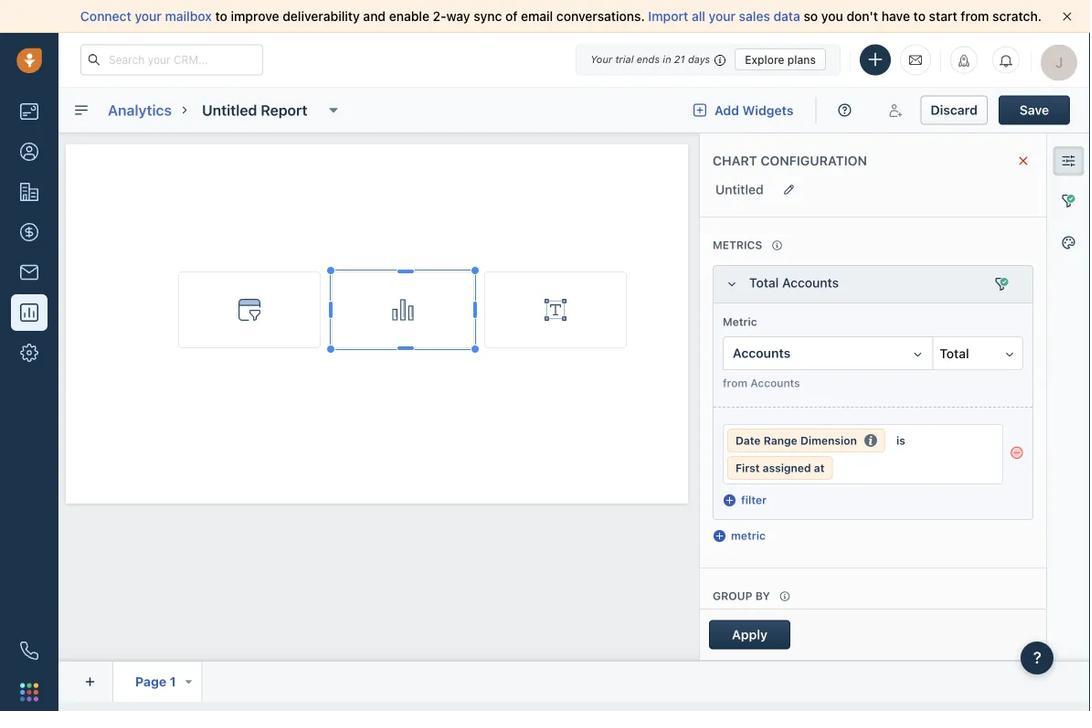 Task type: locate. For each thing, give the bounding box(es) containing it.
21
[[674, 53, 685, 65]]

import all your sales data link
[[649, 9, 804, 24]]

so
[[804, 9, 818, 24]]

0 horizontal spatial your
[[135, 9, 162, 24]]

improve
[[231, 9, 279, 24]]

sync
[[474, 9, 502, 24]]

your
[[135, 9, 162, 24], [709, 9, 736, 24]]

data
[[774, 9, 801, 24]]

sales
[[739, 9, 770, 24]]

import
[[649, 9, 689, 24]]

your left mailbox
[[135, 9, 162, 24]]

1 your from the left
[[135, 9, 162, 24]]

1 horizontal spatial your
[[709, 9, 736, 24]]

all
[[692, 9, 706, 24]]

you
[[822, 9, 844, 24]]

of
[[505, 9, 518, 24]]

close image
[[1063, 12, 1072, 21]]

your
[[591, 53, 613, 65]]

explore plans
[[745, 53, 816, 66]]

1 to from the left
[[215, 9, 228, 24]]

to left start
[[914, 9, 926, 24]]

to
[[215, 9, 228, 24], [914, 9, 926, 24]]

start
[[929, 9, 958, 24]]

phone element
[[11, 633, 48, 669]]

way
[[447, 9, 470, 24]]

send email image
[[910, 52, 922, 67]]

in
[[663, 53, 672, 65]]

0 horizontal spatial to
[[215, 9, 228, 24]]

2 your from the left
[[709, 9, 736, 24]]

to right mailbox
[[215, 9, 228, 24]]

Search your CRM... text field
[[80, 44, 263, 75]]

1 horizontal spatial to
[[914, 9, 926, 24]]

trial
[[616, 53, 634, 65]]

your right 'all'
[[709, 9, 736, 24]]



Task type: describe. For each thing, give the bounding box(es) containing it.
2-
[[433, 9, 447, 24]]

ends
[[637, 53, 660, 65]]

days
[[688, 53, 710, 65]]

connect your mailbox link
[[80, 9, 215, 24]]

what's new image
[[958, 54, 971, 67]]

deliverability
[[283, 9, 360, 24]]

have
[[882, 9, 910, 24]]

explore
[[745, 53, 785, 66]]

freshworks switcher image
[[20, 683, 38, 701]]

2 to from the left
[[914, 9, 926, 24]]

scratch.
[[993, 9, 1042, 24]]

and
[[363, 9, 386, 24]]

email
[[521, 9, 553, 24]]

phone image
[[20, 642, 38, 660]]

plans
[[788, 53, 816, 66]]

your trial ends in 21 days
[[591, 53, 710, 65]]

from
[[961, 9, 990, 24]]

enable
[[389, 9, 430, 24]]

connect your mailbox to improve deliverability and enable 2-way sync of email conversations. import all your sales data so you don't have to start from scratch.
[[80, 9, 1042, 24]]

connect
[[80, 9, 131, 24]]

explore plans link
[[735, 48, 826, 70]]

mailbox
[[165, 9, 212, 24]]

conversations.
[[557, 9, 645, 24]]

don't
[[847, 9, 879, 24]]



Task type: vqa. For each thing, say whether or not it's contained in the screenshot.
nov,
no



